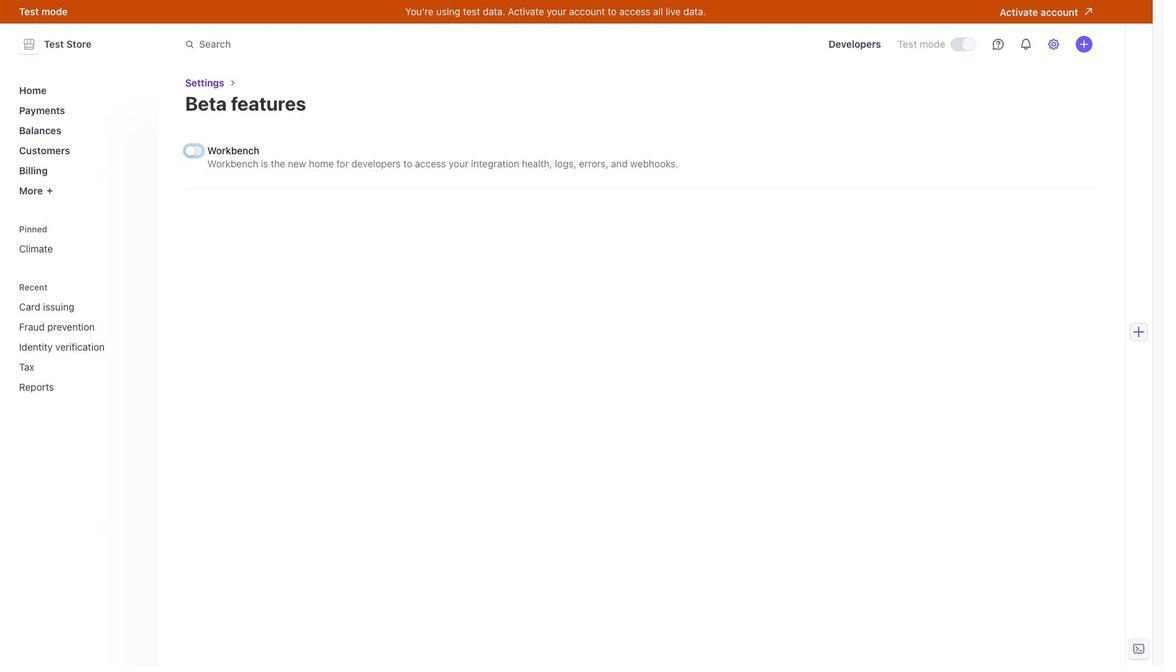 Task type: vqa. For each thing, say whether or not it's contained in the screenshot.
first receive from the bottom of the page
no



Task type: locate. For each thing, give the bounding box(es) containing it.
core navigation links element
[[14, 79, 149, 202]]

clear history image
[[135, 284, 144, 292]]

recent element
[[14, 278, 149, 399], [14, 296, 149, 399]]

pinned element
[[14, 220, 149, 260]]

2 recent element from the top
[[14, 296, 149, 399]]

None search field
[[177, 32, 568, 57]]



Task type: describe. For each thing, give the bounding box(es) containing it.
Search text field
[[177, 32, 568, 57]]

1 recent element from the top
[[14, 278, 149, 399]]

settings image
[[1048, 39, 1059, 50]]

help image
[[993, 39, 1004, 50]]

edit pins image
[[135, 225, 144, 234]]

Test mode checkbox
[[951, 38, 975, 51]]

notifications image
[[1021, 39, 1032, 50]]



